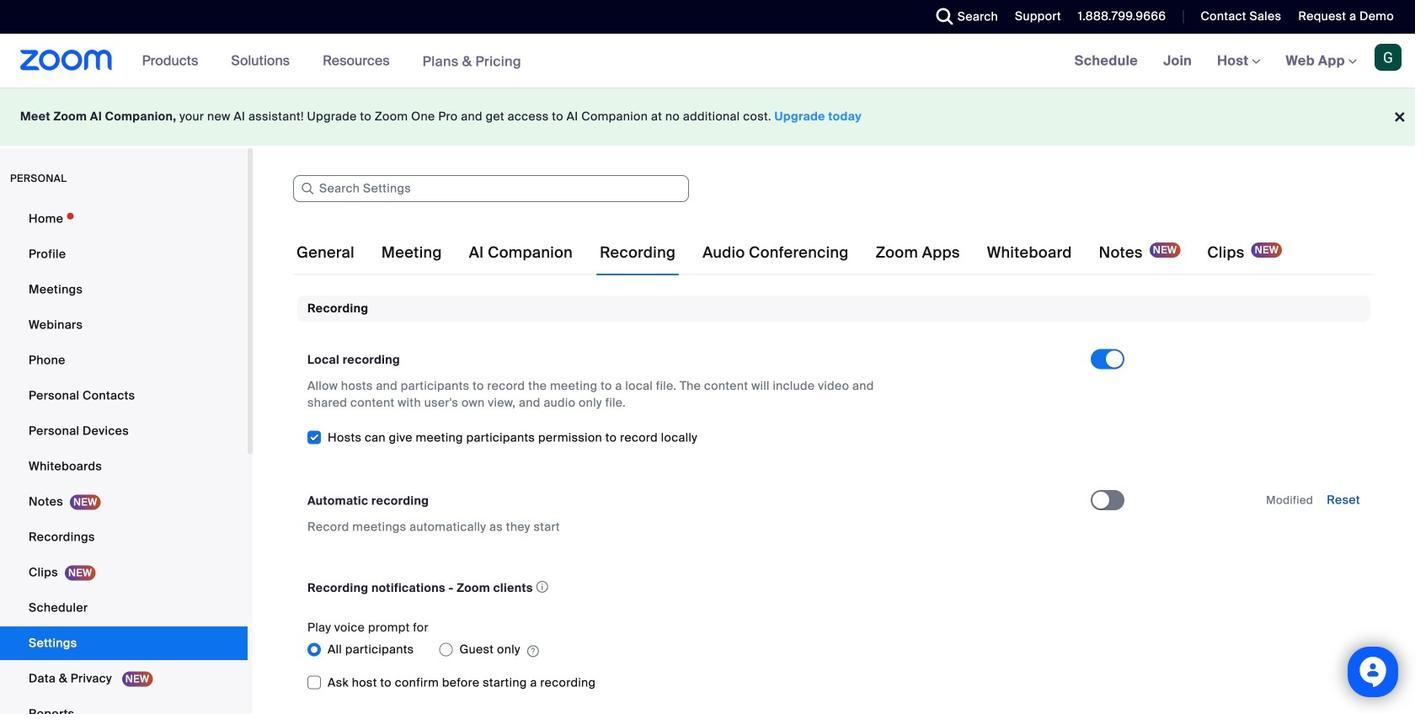 Task type: locate. For each thing, give the bounding box(es) containing it.
application inside recording "element"
[[308, 576, 1076, 600]]

recording element
[[298, 296, 1371, 715]]

profile picture image
[[1375, 44, 1402, 71]]

product information navigation
[[129, 34, 534, 89]]

zoom logo image
[[20, 50, 113, 71]]

banner
[[0, 34, 1416, 89]]

option group
[[308, 637, 1091, 664]]

personal menu menu
[[0, 202, 248, 715]]

info outline image
[[537, 576, 549, 598]]

footer
[[0, 88, 1416, 146]]

application
[[308, 576, 1076, 600]]

option group inside recording "element"
[[308, 637, 1091, 664]]

meetings navigation
[[1062, 34, 1416, 89]]



Task type: vqa. For each thing, say whether or not it's contained in the screenshot.
info outline ICON
yes



Task type: describe. For each thing, give the bounding box(es) containing it.
Search Settings text field
[[293, 175, 689, 202]]

tabs of my account settings page tab list
[[293, 229, 1286, 276]]

learn more about guest only image
[[527, 644, 539, 659]]



